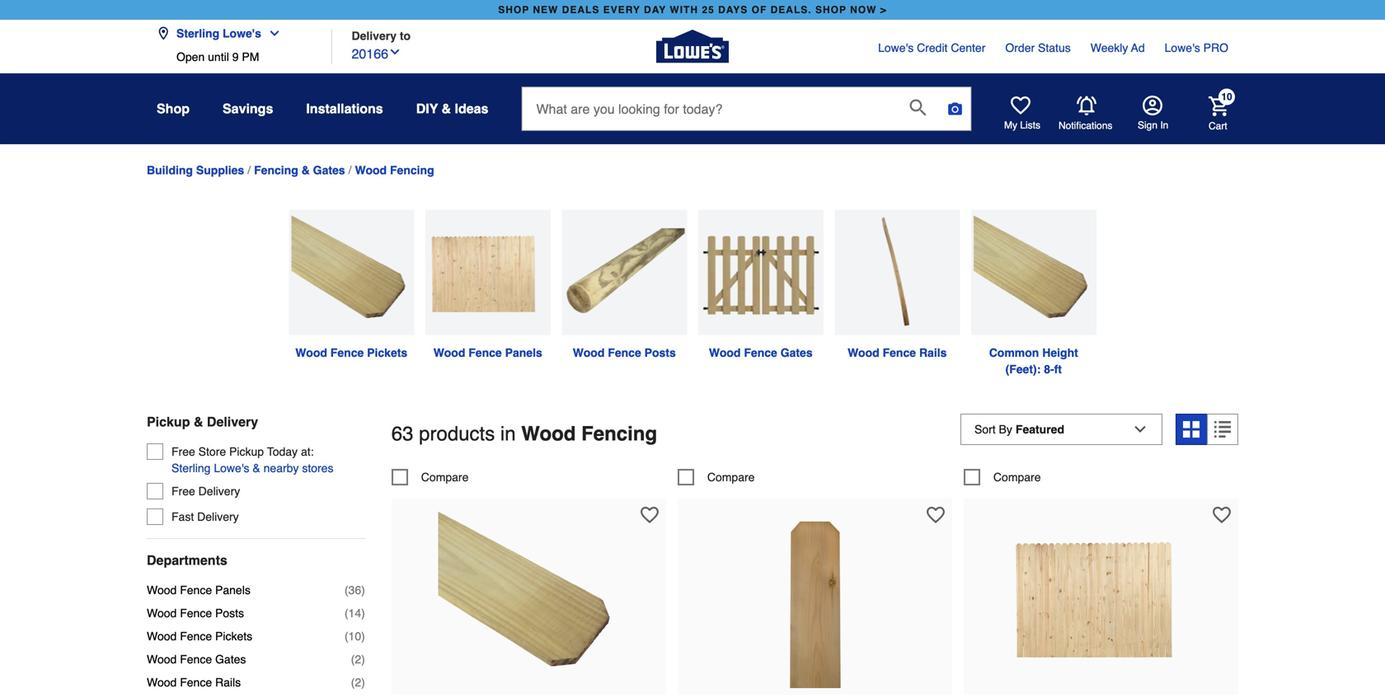 Task type: describe. For each thing, give the bounding box(es) containing it.
sterling for sterling lowe's
[[176, 27, 219, 40]]

1 shop from the left
[[498, 4, 529, 16]]

1 horizontal spatial panels
[[505, 346, 542, 360]]

20166 button
[[352, 42, 402, 64]]

common height (feet): 8-ft
[[989, 346, 1081, 376]]

grid view image
[[1183, 421, 1200, 438]]

building
[[147, 164, 193, 177]]

& up store
[[194, 414, 203, 430]]

installations
[[306, 101, 383, 116]]

center
[[951, 41, 986, 54]]

wood fencing link
[[355, 164, 434, 177]]

1 vertical spatial pickup
[[229, 445, 264, 458]]

2 for wood fence rails
[[355, 676, 361, 689]]

lowe's home improvement logo image
[[656, 10, 729, 83]]

every
[[603, 4, 640, 16]]

sign in
[[1138, 120, 1169, 131]]

weekly
[[1091, 41, 1128, 54]]

my lists link
[[1004, 96, 1041, 132]]

wood fence gates link
[[693, 210, 829, 361]]

1 horizontal spatial wood fence posts
[[573, 346, 676, 360]]

) for wood fence gates
[[361, 653, 365, 666]]

departments element
[[147, 552, 365, 569]]

gates inside building supplies / fencing & gates / wood fencing
[[313, 164, 345, 177]]

pickup & delivery
[[147, 414, 258, 430]]

wood fence pickets link
[[283, 210, 420, 361]]

in
[[500, 423, 516, 445]]

lowe's home improvement account image
[[1143, 96, 1163, 115]]

departments
[[147, 553, 227, 568]]

25
[[702, 4, 715, 16]]

wood fence rails image
[[835, 210, 960, 335]]

building supplies link
[[147, 164, 244, 177]]

ideas
[[455, 101, 488, 116]]

wood fence panels image
[[425, 210, 551, 335]]

lowe's home improvement lists image
[[1011, 96, 1031, 115]]

sterling lowe's button
[[157, 17, 288, 50]]

wood fencing common height (feet) 8-ft image
[[971, 210, 1096, 335]]

installations button
[[306, 94, 383, 124]]

supplies
[[196, 164, 244, 177]]

free delivery
[[171, 485, 240, 498]]

0 horizontal spatial wood fence panels
[[147, 584, 251, 597]]

open until 9 pm
[[176, 50, 259, 63]]

savings button
[[223, 94, 273, 124]]

today
[[267, 445, 298, 458]]

free store pickup today at:
[[171, 445, 314, 458]]

( for wood fence gates
[[351, 653, 355, 666]]

14
[[348, 607, 361, 620]]

1 vertical spatial posts
[[215, 607, 244, 620]]

shop
[[157, 101, 190, 116]]

wood fence gates inside wood fence gates link
[[709, 346, 813, 360]]

diy
[[416, 101, 438, 116]]

sterling lowe's & nearby stores button
[[171, 460, 333, 477]]

0 horizontal spatial gates
[[215, 653, 246, 666]]

( for wood fence posts
[[345, 607, 348, 620]]

status
[[1038, 41, 1071, 54]]

until
[[208, 50, 229, 63]]

with
[[670, 4, 698, 16]]

wood fence posts image
[[562, 210, 687, 335]]

1 horizontal spatial 10
[[1221, 91, 1232, 103]]

open
[[176, 50, 205, 63]]

36
[[348, 584, 361, 597]]

stores
[[302, 462, 333, 475]]

lowe's left credit
[[878, 41, 914, 54]]

lowe's pro
[[1165, 41, 1228, 54]]

weekly ad
[[1091, 41, 1145, 54]]

pm
[[242, 50, 259, 63]]

in
[[1160, 120, 1169, 131]]

1 vertical spatial gates
[[781, 346, 813, 360]]

>
[[880, 4, 887, 16]]

9
[[232, 50, 239, 63]]

& down free store pickup today at:
[[253, 462, 260, 475]]

to
[[400, 29, 411, 42]]

ft
[[1054, 363, 1062, 376]]

wood fence panels inside wood fence panels link
[[433, 346, 542, 360]]

chevron down image
[[388, 45, 402, 59]]

) for wood fence rails
[[361, 676, 365, 689]]

sign in button
[[1138, 96, 1169, 132]]

1 vertical spatial 10
[[348, 630, 361, 643]]

day
[[644, 4, 666, 16]]

sterling for sterling lowe's & nearby stores
[[171, 462, 211, 475]]

search image
[[910, 99, 926, 116]]

cart
[[1209, 120, 1227, 132]]

order
[[1005, 41, 1035, 54]]

building supplies / fencing & gates / wood fencing
[[147, 164, 434, 177]]

wood fence posts link
[[556, 210, 693, 361]]

deals
[[562, 4, 600, 16]]

weekly ad link
[[1091, 40, 1145, 56]]

fast delivery
[[171, 510, 239, 524]]

( 36 )
[[345, 584, 365, 597]]

lowe's pro link
[[1165, 40, 1228, 56]]

rails inside "link"
[[919, 346, 947, 360]]

credit
[[917, 41, 948, 54]]

height
[[1042, 346, 1078, 360]]

1 heart outline image from the left
[[640, 506, 659, 524]]

shop new deals every day with 25 days of deals. shop now > link
[[495, 0, 890, 20]]

heart outline image
[[927, 506, 945, 524]]

my lists
[[1004, 120, 1041, 131]]

lowe's left pro
[[1165, 41, 1200, 54]]

) for wood fence pickets
[[361, 630, 365, 643]]

lowe's credit center link
[[878, 40, 986, 56]]



Task type: vqa. For each thing, say whether or not it's contained in the screenshot.
top Wood Fence Gates
yes



Task type: locate. For each thing, give the bounding box(es) containing it.
10 up 'cart'
[[1221, 91, 1232, 103]]

pickets
[[367, 346, 407, 360], [215, 630, 252, 643]]

pickets up "63" on the left bottom of page
[[367, 346, 407, 360]]

0 horizontal spatial 10
[[348, 630, 361, 643]]

0 horizontal spatial pickets
[[215, 630, 252, 643]]

shop button
[[157, 94, 190, 124]]

wood fence pickets
[[295, 346, 407, 360], [147, 630, 252, 643]]

0 vertical spatial ( 2 )
[[351, 653, 365, 666]]

0 horizontal spatial pickup
[[147, 414, 190, 430]]

5014320603 element
[[678, 469, 755, 486]]

delivery up 20166
[[352, 29, 397, 42]]

compare
[[421, 471, 469, 484], [707, 471, 755, 484], [993, 471, 1041, 484]]

1 vertical spatial panels
[[215, 584, 251, 597]]

2 compare from the left
[[707, 471, 755, 484]]

order status link
[[1005, 40, 1071, 56]]

at:
[[301, 445, 314, 458]]

( 2 )
[[351, 653, 365, 666], [351, 676, 365, 689]]

pickets down departments "element"
[[215, 630, 252, 643]]

2 heart outline image from the left
[[1213, 506, 1231, 524]]

location image
[[157, 27, 170, 40]]

products
[[419, 423, 495, 445]]

lowe's down free store pickup today at:
[[214, 462, 249, 475]]

1 horizontal spatial heart outline image
[[1213, 506, 1231, 524]]

& down installations button
[[301, 164, 310, 177]]

wood fence panels down departments
[[147, 584, 251, 597]]

Search Query text field
[[522, 87, 897, 130]]

( 14 )
[[345, 607, 365, 620]]

1 ) from the top
[[361, 584, 365, 597]]

delivery
[[352, 29, 397, 42], [207, 414, 258, 430], [198, 485, 240, 498], [197, 510, 239, 524]]

panels down departments "element"
[[215, 584, 251, 597]]

&
[[442, 101, 451, 116], [301, 164, 310, 177], [194, 414, 203, 430], [253, 462, 260, 475]]

2 shop from the left
[[815, 4, 847, 16]]

savings
[[223, 101, 273, 116]]

& inside building supplies / fencing & gates / wood fencing
[[301, 164, 310, 177]]

0 horizontal spatial wood fence posts
[[147, 607, 244, 620]]

chevron down image
[[261, 27, 281, 40]]

1 horizontal spatial /
[[348, 164, 352, 177]]

notifications
[[1059, 120, 1113, 131]]

( for wood fence pickets
[[345, 630, 348, 643]]

wood fence posts down wood fence posts image
[[573, 346, 676, 360]]

0 horizontal spatial shop
[[498, 4, 529, 16]]

1 horizontal spatial wood fence pickets
[[295, 346, 407, 360]]

( for wood fence rails
[[351, 676, 355, 689]]

2 for wood fence gates
[[355, 653, 361, 666]]

diy & ideas button
[[416, 94, 488, 124]]

sterling
[[176, 27, 219, 40], [171, 462, 211, 475]]

sterling up open
[[176, 27, 219, 40]]

wood fence rails link
[[829, 210, 965, 361]]

0 vertical spatial posts
[[644, 346, 676, 360]]

2
[[355, 653, 361, 666], [355, 676, 361, 689]]

(
[[345, 584, 348, 597], [345, 607, 348, 620], [345, 630, 348, 643], [351, 653, 355, 666], [351, 676, 355, 689]]

0 horizontal spatial fencing
[[254, 164, 298, 177]]

10 down "14"
[[348, 630, 361, 643]]

0 vertical spatial sterling
[[176, 27, 219, 40]]

my
[[1004, 120, 1017, 131]]

0 vertical spatial 2
[[355, 653, 361, 666]]

1 horizontal spatial pickup
[[229, 445, 264, 458]]

1 vertical spatial pickets
[[215, 630, 252, 643]]

wood fence rails inside "link"
[[848, 346, 947, 360]]

camera image
[[947, 101, 963, 117]]

1 vertical spatial 2
[[355, 676, 361, 689]]

lists
[[1020, 120, 1041, 131]]

0 vertical spatial wood fence panels
[[433, 346, 542, 360]]

wood inside "link"
[[848, 346, 879, 360]]

0 vertical spatial pickets
[[367, 346, 407, 360]]

2 vertical spatial gates
[[215, 653, 246, 666]]

0 vertical spatial free
[[171, 445, 195, 458]]

( 2 ) for gates
[[351, 653, 365, 666]]

1 horizontal spatial wood fence rails
[[848, 346, 947, 360]]

wood fence panels down wood fence panels image at the top left of page
[[433, 346, 542, 360]]

free left store
[[171, 445, 195, 458]]

2 horizontal spatial fencing
[[581, 423, 657, 445]]

0 vertical spatial 10
[[1221, 91, 1232, 103]]

1 ( 2 ) from the top
[[351, 653, 365, 666]]

0 vertical spatial wood fence pickets
[[295, 346, 407, 360]]

1 2 from the top
[[355, 653, 361, 666]]

& right diy
[[442, 101, 451, 116]]

63
[[391, 423, 413, 445]]

new
[[533, 4, 558, 16]]

0 vertical spatial rails
[[919, 346, 947, 360]]

/
[[248, 164, 251, 177], [348, 164, 352, 177]]

lowe's home improvement cart image
[[1209, 96, 1228, 116]]

0 vertical spatial pickup
[[147, 414, 190, 430]]

wood fence panels
[[433, 346, 542, 360], [147, 584, 251, 597]]

0 horizontal spatial /
[[248, 164, 251, 177]]

) for wood fence panels
[[361, 584, 365, 597]]

None search field
[[521, 87, 972, 146]]

sterling lowe's & nearby stores
[[171, 462, 333, 475]]

5 ) from the top
[[361, 676, 365, 689]]

2 horizontal spatial compare
[[993, 471, 1041, 484]]

delivery up free store pickup today at:
[[207, 414, 258, 430]]

compare inside 4196223 element
[[993, 471, 1041, 484]]

rails
[[919, 346, 947, 360], [215, 676, 241, 689]]

/ left wood fencing link
[[348, 164, 352, 177]]

lowe's credit center
[[878, 41, 986, 54]]

0 vertical spatial wood fence posts
[[573, 346, 676, 360]]

compare for 5013086547 element
[[421, 471, 469, 484]]

wood fence panels link
[[420, 210, 556, 361]]

fast
[[171, 510, 194, 524]]

1 horizontal spatial wood fence gates
[[709, 346, 813, 360]]

0 vertical spatial gates
[[313, 164, 345, 177]]

sterling inside button
[[176, 27, 219, 40]]

2 / from the left
[[348, 164, 352, 177]]

3 compare from the left
[[993, 471, 1041, 484]]

common height (feet): 8-ft link
[[965, 210, 1102, 378]]

wood fence pickets down wood fence pickets image
[[295, 346, 407, 360]]

1 horizontal spatial rails
[[919, 346, 947, 360]]

compare for 4196223 element
[[993, 471, 1041, 484]]

0 vertical spatial wood fence gates
[[709, 346, 813, 360]]

3 ) from the top
[[361, 630, 365, 643]]

1 horizontal spatial compare
[[707, 471, 755, 484]]

lowe's inside button
[[223, 27, 261, 40]]

1 vertical spatial wood fence rails
[[147, 676, 241, 689]]

2 2 from the top
[[355, 676, 361, 689]]

2 ( 2 ) from the top
[[351, 676, 365, 689]]

0 horizontal spatial heart outline image
[[640, 506, 659, 524]]

panels up 63 products in wood fencing
[[505, 346, 542, 360]]

severe weather 5/8-in x 6-in pressure treated southern yellow pine dog ear fence picket image
[[438, 507, 619, 688]]

heart outline image
[[640, 506, 659, 524], [1213, 506, 1231, 524]]

1 vertical spatial ( 2 )
[[351, 676, 365, 689]]

63 products in wood fencing
[[391, 423, 657, 445]]

wood fence gates
[[709, 346, 813, 360], [147, 653, 246, 666]]

wood inside building supplies / fencing & gates / wood fencing
[[355, 164, 387, 177]]

shop left 'new'
[[498, 4, 529, 16]]

0 horizontal spatial rails
[[215, 676, 241, 689]]

0 vertical spatial wood fence rails
[[848, 346, 947, 360]]

free for free delivery
[[171, 485, 195, 498]]

gates
[[313, 164, 345, 177], [781, 346, 813, 360], [215, 653, 246, 666]]

of
[[752, 4, 767, 16]]

) for wood fence posts
[[361, 607, 365, 620]]

undefined 5/8-in x 5-1/2-in x 6-ft cedar dog ear fence picket image
[[724, 507, 906, 688]]

( 10 )
[[345, 630, 365, 643]]

0 horizontal spatial wood fence rails
[[147, 676, 241, 689]]

1 vertical spatial rails
[[215, 676, 241, 689]]

fencing & gates link
[[254, 164, 345, 177]]

lowe's home improvement notification center image
[[1077, 96, 1097, 116]]

1 free from the top
[[171, 445, 195, 458]]

1 vertical spatial wood fence panels
[[147, 584, 251, 597]]

1 vertical spatial free
[[171, 485, 195, 498]]

0 horizontal spatial compare
[[421, 471, 469, 484]]

0 horizontal spatial panels
[[215, 584, 251, 597]]

1 / from the left
[[248, 164, 251, 177]]

delivery up fast delivery
[[198, 485, 240, 498]]

wood fence rails
[[848, 346, 947, 360], [147, 676, 241, 689]]

/ right supplies
[[248, 164, 251, 177]]

free for free store pickup today at:
[[171, 445, 195, 458]]

1 compare from the left
[[421, 471, 469, 484]]

1 vertical spatial sterling
[[171, 462, 211, 475]]

pickup up sterling lowe's & nearby stores
[[229, 445, 264, 458]]

( 2 ) for rails
[[351, 676, 365, 689]]

4 ) from the top
[[361, 653, 365, 666]]

0 vertical spatial panels
[[505, 346, 542, 360]]

sterling down store
[[171, 462, 211, 475]]

ad
[[1131, 41, 1145, 54]]

0 horizontal spatial wood fence pickets
[[147, 630, 252, 643]]

free up fast
[[171, 485, 195, 498]]

0 horizontal spatial wood fence gates
[[147, 653, 246, 666]]

pickup up free delivery
[[147, 414, 190, 430]]

panels
[[505, 346, 542, 360], [215, 584, 251, 597]]

pro
[[1203, 41, 1228, 54]]

1 horizontal spatial gates
[[313, 164, 345, 177]]

diy & ideas
[[416, 101, 488, 116]]

1 horizontal spatial wood fence panels
[[433, 346, 542, 360]]

shop left now
[[815, 4, 847, 16]]

compare inside 5013086547 element
[[421, 471, 469, 484]]

2 horizontal spatial gates
[[781, 346, 813, 360]]

8-
[[1044, 363, 1054, 376]]

4196223 element
[[964, 469, 1041, 486]]

20166
[[352, 46, 388, 61]]

shop new deals every day with 25 days of deals. shop now >
[[498, 4, 887, 16]]

sterling inside button
[[171, 462, 211, 475]]

order status
[[1005, 41, 1071, 54]]

list view image
[[1214, 421, 1231, 438]]

severe weather 6-ft x 8-ft pressure treated pine dog ear privacy stockade fence panel image
[[1010, 507, 1192, 688]]

1 vertical spatial wood fence pickets
[[147, 630, 252, 643]]

wood fence posts down departments
[[147, 607, 244, 620]]

1 vertical spatial wood fence posts
[[147, 607, 244, 620]]

fence inside "link"
[[883, 346, 916, 360]]

compare for 5014320603 element
[[707, 471, 755, 484]]

wood fence gates image
[[698, 210, 823, 335]]

0 horizontal spatial posts
[[215, 607, 244, 620]]

lowe's inside button
[[214, 462, 249, 475]]

days
[[718, 4, 748, 16]]

)
[[361, 584, 365, 597], [361, 607, 365, 620], [361, 630, 365, 643], [361, 653, 365, 666], [361, 676, 365, 689]]

( for wood fence panels
[[345, 584, 348, 597]]

delivery to
[[352, 29, 411, 42]]

shop
[[498, 4, 529, 16], [815, 4, 847, 16]]

store
[[198, 445, 226, 458]]

wood fence pickets image
[[289, 210, 414, 335]]

delivery down free delivery
[[197, 510, 239, 524]]

compare inside 5014320603 element
[[707, 471, 755, 484]]

sign
[[1138, 120, 1158, 131]]

1 horizontal spatial fencing
[[390, 164, 434, 177]]

5013086547 element
[[391, 469, 469, 486]]

1 horizontal spatial shop
[[815, 4, 847, 16]]

2 free from the top
[[171, 485, 195, 498]]

nearby
[[264, 462, 299, 475]]

wood
[[355, 164, 387, 177], [295, 346, 327, 360], [433, 346, 465, 360], [573, 346, 605, 360], [709, 346, 741, 360], [848, 346, 879, 360], [521, 423, 576, 445], [147, 584, 177, 597], [147, 607, 177, 620], [147, 630, 177, 643], [147, 653, 177, 666], [147, 676, 177, 689]]

common
[[989, 346, 1039, 360]]

(feet):
[[1005, 363, 1041, 376]]

1 horizontal spatial posts
[[644, 346, 676, 360]]

deals.
[[771, 4, 812, 16]]

sterling lowe's
[[176, 27, 261, 40]]

fencing
[[254, 164, 298, 177], [390, 164, 434, 177], [581, 423, 657, 445]]

1 vertical spatial wood fence gates
[[147, 653, 246, 666]]

wood fence pickets down departments
[[147, 630, 252, 643]]

1 horizontal spatial pickets
[[367, 346, 407, 360]]

now
[[850, 4, 877, 16]]

2 ) from the top
[[361, 607, 365, 620]]

lowe's up 9
[[223, 27, 261, 40]]

pickup
[[147, 414, 190, 430], [229, 445, 264, 458]]



